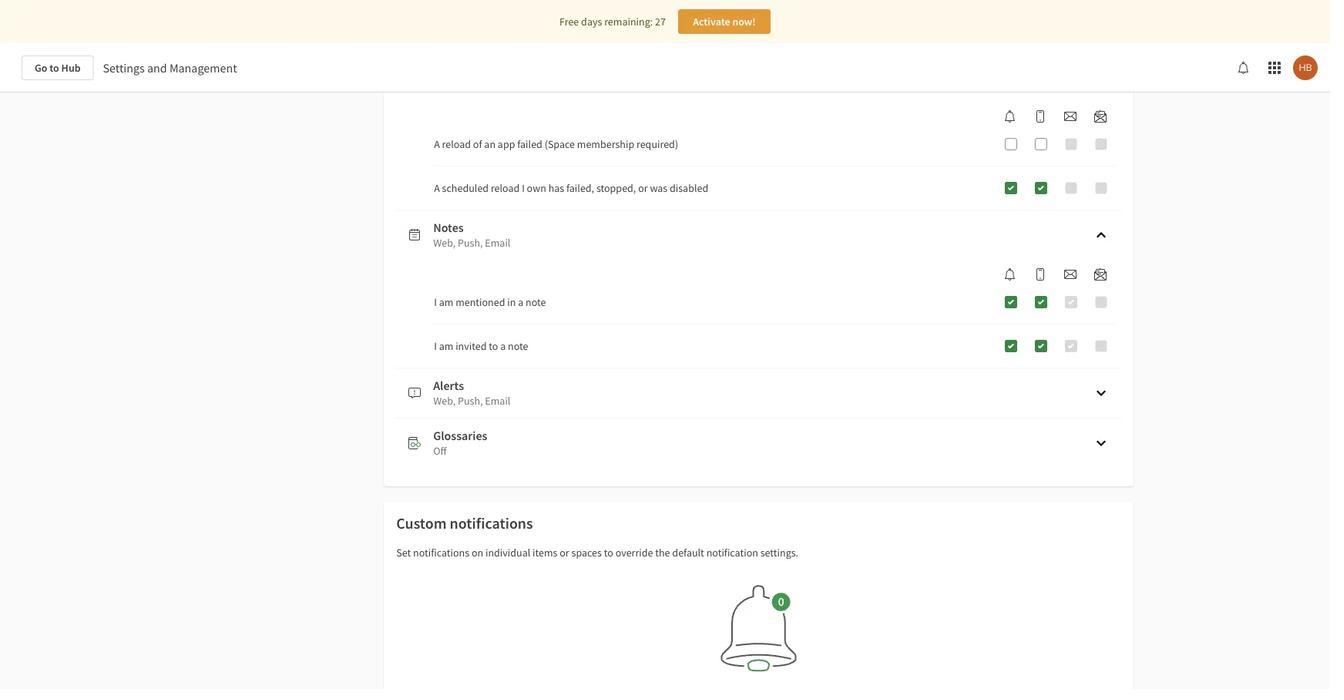 Task type: vqa. For each thing, say whether or not it's contained in the screenshot.
Web, in NOTES WEB, PUSH, EMAIL
yes



Task type: describe. For each thing, give the bounding box(es) containing it.
invited
[[456, 339, 487, 353]]

hub
[[61, 61, 81, 75]]

notifications bundled in a daily email digest element for i am mentioned in a note
[[1089, 268, 1113, 281]]

notifications when using qlik sense in a browser image for a reload of an app failed (space membership required)
[[1005, 110, 1017, 123]]

am for invited
[[439, 339, 454, 353]]

of
[[473, 137, 482, 151]]

0 horizontal spatial or
[[560, 546, 570, 560]]

was
[[650, 181, 668, 195]]

the
[[656, 546, 670, 560]]

am for mentioned
[[439, 295, 454, 309]]

note for i am mentioned in a note
[[526, 295, 546, 309]]

i for i am mentioned in a note
[[434, 295, 437, 309]]

app
[[498, 137, 515, 151]]

a scheduled reload i own has failed, stopped, or was disabled
[[434, 181, 709, 195]]

own
[[527, 181, 547, 195]]

on
[[472, 546, 484, 560]]

notifications sent to your email image
[[1065, 110, 1077, 123]]

email for notes
[[485, 236, 511, 250]]

override
[[616, 546, 653, 560]]

glossaries
[[433, 428, 488, 443]]

1 horizontal spatial to
[[489, 339, 498, 353]]

push, for alerts
[[458, 394, 483, 408]]

a for a scheduled reload i own has failed, stopped, or was disabled
[[434, 181, 440, 195]]

push notifications in qlik sense mobile image for i am mentioned in a note
[[1035, 268, 1047, 281]]

notifications bundled in a daily email digest image for a reload of an app failed (space membership required)
[[1095, 110, 1107, 123]]

an
[[484, 137, 496, 151]]

membership
[[577, 137, 635, 151]]

set
[[396, 546, 411, 560]]

0 vertical spatial i
[[522, 181, 525, 195]]

individual
[[486, 546, 531, 560]]

notifications bundled in a daily email digest image for i am mentioned in a note
[[1095, 268, 1107, 281]]

i am invited to a note
[[434, 339, 529, 353]]

activate now! link
[[678, 9, 771, 34]]

glossaries off
[[433, 428, 488, 458]]

free
[[560, 15, 579, 29]]

notifications bundled in a daily email digest element for a reload of an app failed (space membership required)
[[1089, 110, 1113, 123]]

howard brown image
[[1294, 56, 1318, 80]]

spaces
[[572, 546, 602, 560]]

0 vertical spatial reload
[[442, 137, 471, 151]]

settings
[[103, 60, 145, 76]]

failed,
[[567, 181, 594, 195]]

notifications for set
[[413, 546, 470, 560]]

a for a reload of an app failed (space membership required)
[[434, 137, 440, 151]]



Task type: locate. For each thing, give the bounding box(es) containing it.
or right items
[[560, 546, 570, 560]]

push,
[[458, 236, 483, 250], [458, 394, 483, 408]]

activate
[[693, 15, 731, 29]]

1 horizontal spatial a
[[518, 295, 524, 309]]

notifications for custom
[[450, 514, 533, 533]]

0 vertical spatial email
[[485, 236, 511, 250]]

push notifications in qlik sense mobile element for a reload of an app failed (space membership required)
[[1028, 110, 1053, 123]]

1 vertical spatial email
[[485, 394, 511, 408]]

1 notifications when using qlik sense in a browser image from the top
[[1005, 110, 1017, 123]]

1 vertical spatial or
[[560, 546, 570, 560]]

notifications when using qlik sense in a browser element left notifications sent to your email icon
[[998, 110, 1023, 123]]

custom notifications main content
[[0, 0, 1331, 689]]

scheduled
[[442, 181, 489, 195]]

0 vertical spatial a
[[434, 137, 440, 151]]

1 vertical spatial i
[[434, 295, 437, 309]]

free days remaining: 27
[[560, 15, 666, 29]]

web, for notes
[[433, 236, 456, 250]]

email up 'i am mentioned in a note'
[[485, 236, 511, 250]]

to
[[50, 61, 59, 75], [489, 339, 498, 353], [604, 546, 614, 560]]

1 vertical spatial note
[[508, 339, 529, 353]]

a left scheduled
[[434, 181, 440, 195]]

1 am from the top
[[439, 295, 454, 309]]

0 vertical spatial note
[[526, 295, 546, 309]]

notifications
[[450, 514, 533, 533], [413, 546, 470, 560]]

1 vertical spatial notifications when using qlik sense in a browser image
[[1005, 268, 1017, 281]]

push, inside notes web, push, email
[[458, 236, 483, 250]]

or
[[638, 181, 648, 195], [560, 546, 570, 560]]

2 notifications when using qlik sense in a browser element from the top
[[998, 268, 1023, 281]]

0 vertical spatial push notifications in qlik sense mobile image
[[1035, 110, 1047, 123]]

1 push notifications in qlik sense mobile image from the top
[[1035, 110, 1047, 123]]

push, down 'notes'
[[458, 236, 483, 250]]

2 vertical spatial i
[[434, 339, 437, 353]]

1 a from the top
[[434, 137, 440, 151]]

1 vertical spatial am
[[439, 339, 454, 353]]

notifications bundled in a daily email digest image right notifications sent to your email icon
[[1095, 110, 1107, 123]]

a for to
[[501, 339, 506, 353]]

i
[[522, 181, 525, 195], [434, 295, 437, 309], [434, 339, 437, 353]]

1 horizontal spatial reload
[[491, 181, 520, 195]]

notes
[[433, 220, 464, 235]]

am left mentioned
[[439, 295, 454, 309]]

custom notifications
[[396, 514, 533, 533]]

note for i am invited to a note
[[508, 339, 529, 353]]

set notifications on individual items or spaces to override the default notification settings.
[[396, 546, 799, 560]]

push notifications in qlik sense mobile element left notifications sent to your email image
[[1028, 268, 1053, 281]]

management
[[170, 60, 237, 76]]

notifications sent to your email element
[[1059, 110, 1083, 123], [1059, 268, 1083, 281]]

notifications bundled in a daily email digest element
[[1089, 110, 1113, 123], [1089, 268, 1113, 281]]

notifications when using qlik sense in a browser element for i am mentioned in a note
[[998, 268, 1023, 281]]

alerts web, push, email
[[433, 378, 511, 408]]

0 vertical spatial notifications bundled in a daily email digest image
[[1095, 110, 1107, 123]]

has
[[549, 181, 565, 195]]

1 notifications bundled in a daily email digest element from the top
[[1089, 110, 1113, 123]]

0 vertical spatial notifications
[[450, 514, 533, 533]]

2 web, from the top
[[433, 394, 456, 408]]

0 vertical spatial push,
[[458, 236, 483, 250]]

and
[[147, 60, 167, 76]]

go to hub link
[[22, 56, 94, 80]]

a for in
[[518, 295, 524, 309]]

2 email from the top
[[485, 394, 511, 408]]

reload left of
[[442, 137, 471, 151]]

notifications bundled in a daily email digest image
[[1095, 110, 1107, 123], [1095, 268, 1107, 281]]

notifications bundled in a daily email digest image right notifications sent to your email image
[[1095, 268, 1107, 281]]

off
[[433, 444, 447, 458]]

note right in
[[526, 295, 546, 309]]

2 push notifications in qlik sense mobile element from the top
[[1028, 268, 1053, 281]]

i left invited
[[434, 339, 437, 353]]

1 notifications sent to your email element from the top
[[1059, 110, 1083, 123]]

push notifications in qlik sense mobile image left notifications sent to your email icon
[[1035, 110, 1047, 123]]

email inside alerts web, push, email
[[485, 394, 511, 408]]

push notifications in qlik sense mobile element left notifications sent to your email icon
[[1028, 110, 1053, 123]]

items
[[533, 546, 558, 560]]

a reload of an app failed (space membership required)
[[434, 137, 679, 151]]

email up glossaries
[[485, 394, 511, 408]]

web, inside notes web, push, email
[[433, 236, 456, 250]]

go to hub
[[35, 61, 81, 75]]

0 vertical spatial am
[[439, 295, 454, 309]]

alerts
[[433, 378, 464, 393]]

1 vertical spatial notifications sent to your email element
[[1059, 268, 1083, 281]]

notifications when using qlik sense in a browser element for a reload of an app failed (space membership required)
[[998, 110, 1023, 123]]

2 notifications bundled in a daily email digest image from the top
[[1095, 268, 1107, 281]]

27
[[655, 15, 666, 29]]

i am mentioned in a note
[[434, 295, 546, 309]]

2 notifications sent to your email element from the top
[[1059, 268, 1083, 281]]

0 horizontal spatial reload
[[442, 137, 471, 151]]

2 notifications when using qlik sense in a browser image from the top
[[1005, 268, 1017, 281]]

1 vertical spatial push,
[[458, 394, 483, 408]]

email
[[485, 236, 511, 250], [485, 394, 511, 408]]

1 vertical spatial push notifications in qlik sense mobile element
[[1028, 268, 1053, 281]]

i left mentioned
[[434, 295, 437, 309]]

0 vertical spatial a
[[518, 295, 524, 309]]

notifications when using qlik sense in a browser image for i am mentioned in a note
[[1005, 268, 1017, 281]]

push, for notes
[[458, 236, 483, 250]]

web, down 'notes'
[[433, 236, 456, 250]]

to right invited
[[489, 339, 498, 353]]

notifications bundled in a daily email digest element right notifications sent to your email image
[[1089, 268, 1113, 281]]

0 horizontal spatial a
[[501, 339, 506, 353]]

notifications when using qlik sense in a browser element
[[998, 110, 1023, 123], [998, 268, 1023, 281]]

web,
[[433, 236, 456, 250], [433, 394, 456, 408]]

0 horizontal spatial to
[[50, 61, 59, 75]]

1 email from the top
[[485, 236, 511, 250]]

notifications when using qlik sense in a browser image
[[1005, 110, 1017, 123], [1005, 268, 1017, 281]]

push, down alerts
[[458, 394, 483, 408]]

0 vertical spatial or
[[638, 181, 648, 195]]

days
[[581, 15, 602, 29]]

remaining:
[[605, 15, 653, 29]]

notifications bundled in a daily email digest element right notifications sent to your email icon
[[1089, 110, 1113, 123]]

0 vertical spatial notifications bundled in a daily email digest element
[[1089, 110, 1113, 123]]

notification
[[707, 546, 759, 560]]

1 vertical spatial to
[[489, 339, 498, 353]]

note down in
[[508, 339, 529, 353]]

2 push notifications in qlik sense mobile image from the top
[[1035, 268, 1047, 281]]

notifications sent to your email image
[[1065, 268, 1077, 281]]

1 push notifications in qlik sense mobile element from the top
[[1028, 110, 1053, 123]]

1 vertical spatial web,
[[433, 394, 456, 408]]

1 vertical spatial notifications when using qlik sense in a browser element
[[998, 268, 1023, 281]]

push notifications in qlik sense mobile image left notifications sent to your email image
[[1035, 268, 1047, 281]]

notifications when using qlik sense in a browser image left notifications sent to your email image
[[1005, 268, 1017, 281]]

push notifications in qlik sense mobile element
[[1028, 110, 1053, 123], [1028, 268, 1053, 281]]

a
[[434, 137, 440, 151], [434, 181, 440, 195]]

push, inside alerts web, push, email
[[458, 394, 483, 408]]

web, down alerts
[[433, 394, 456, 408]]

reload left own
[[491, 181, 520, 195]]

a
[[518, 295, 524, 309], [501, 339, 506, 353]]

1 vertical spatial a
[[501, 339, 506, 353]]

2 push, from the top
[[458, 394, 483, 408]]

now!
[[733, 15, 756, 29]]

notifications when using qlik sense in a browser element left notifications sent to your email image
[[998, 268, 1023, 281]]

email inside notes web, push, email
[[485, 236, 511, 250]]

0 vertical spatial to
[[50, 61, 59, 75]]

1 web, from the top
[[433, 236, 456, 250]]

2 horizontal spatial to
[[604, 546, 614, 560]]

i left own
[[522, 181, 525, 195]]

0 vertical spatial notifications sent to your email element
[[1059, 110, 1083, 123]]

notifications down 'custom'
[[413, 546, 470, 560]]

1 horizontal spatial or
[[638, 181, 648, 195]]

disabled
[[670, 181, 709, 195]]

am left invited
[[439, 339, 454, 353]]

(space
[[545, 137, 575, 151]]

note
[[526, 295, 546, 309], [508, 339, 529, 353]]

push notifications in qlik sense mobile element for i am mentioned in a note
[[1028, 268, 1053, 281]]

email for alerts
[[485, 394, 511, 408]]

custom
[[396, 514, 447, 533]]

notifications sent to your email element for i am mentioned in a note
[[1059, 268, 1083, 281]]

push notifications in qlik sense mobile image for a reload of an app failed (space membership required)
[[1035, 110, 1047, 123]]

notifications when using qlik sense in a browser image left notifications sent to your email icon
[[1005, 110, 1017, 123]]

2 am from the top
[[439, 339, 454, 353]]

1 vertical spatial reload
[[491, 181, 520, 195]]

settings and management
[[103, 60, 237, 76]]

reload
[[442, 137, 471, 151], [491, 181, 520, 195]]

failed
[[518, 137, 543, 151]]

default
[[673, 546, 705, 560]]

0 vertical spatial notifications when using qlik sense in a browser image
[[1005, 110, 1017, 123]]

stopped,
[[597, 181, 636, 195]]

a right in
[[518, 295, 524, 309]]

or left was
[[638, 181, 648, 195]]

mentioned
[[456, 295, 505, 309]]

activate now!
[[693, 15, 756, 29]]

required)
[[637, 137, 679, 151]]

1 notifications bundled in a daily email digest image from the top
[[1095, 110, 1107, 123]]

settings.
[[761, 546, 799, 560]]

go
[[35, 61, 47, 75]]

notes web, push, email
[[433, 220, 511, 250]]

1 vertical spatial a
[[434, 181, 440, 195]]

in
[[508, 295, 516, 309]]

1 vertical spatial notifications
[[413, 546, 470, 560]]

2 notifications bundled in a daily email digest element from the top
[[1089, 268, 1113, 281]]

1 vertical spatial notifications bundled in a daily email digest element
[[1089, 268, 1113, 281]]

am
[[439, 295, 454, 309], [439, 339, 454, 353]]

1 push, from the top
[[458, 236, 483, 250]]

to right spaces
[[604, 546, 614, 560]]

notifications sent to your email element for a reload of an app failed (space membership required)
[[1059, 110, 1083, 123]]

1 vertical spatial push notifications in qlik sense mobile image
[[1035, 268, 1047, 281]]

web, for alerts
[[433, 394, 456, 408]]

0 vertical spatial push notifications in qlik sense mobile element
[[1028, 110, 1053, 123]]

2 vertical spatial to
[[604, 546, 614, 560]]

1 notifications when using qlik sense in a browser element from the top
[[998, 110, 1023, 123]]

notifications up on
[[450, 514, 533, 533]]

a left of
[[434, 137, 440, 151]]

0 vertical spatial notifications when using qlik sense in a browser element
[[998, 110, 1023, 123]]

push notifications in qlik sense mobile image
[[1035, 110, 1047, 123], [1035, 268, 1047, 281]]

to right go
[[50, 61, 59, 75]]

web, inside alerts web, push, email
[[433, 394, 456, 408]]

1 vertical spatial notifications bundled in a daily email digest image
[[1095, 268, 1107, 281]]

0 vertical spatial web,
[[433, 236, 456, 250]]

i for i am invited to a note
[[434, 339, 437, 353]]

2 a from the top
[[434, 181, 440, 195]]

a right invited
[[501, 339, 506, 353]]



